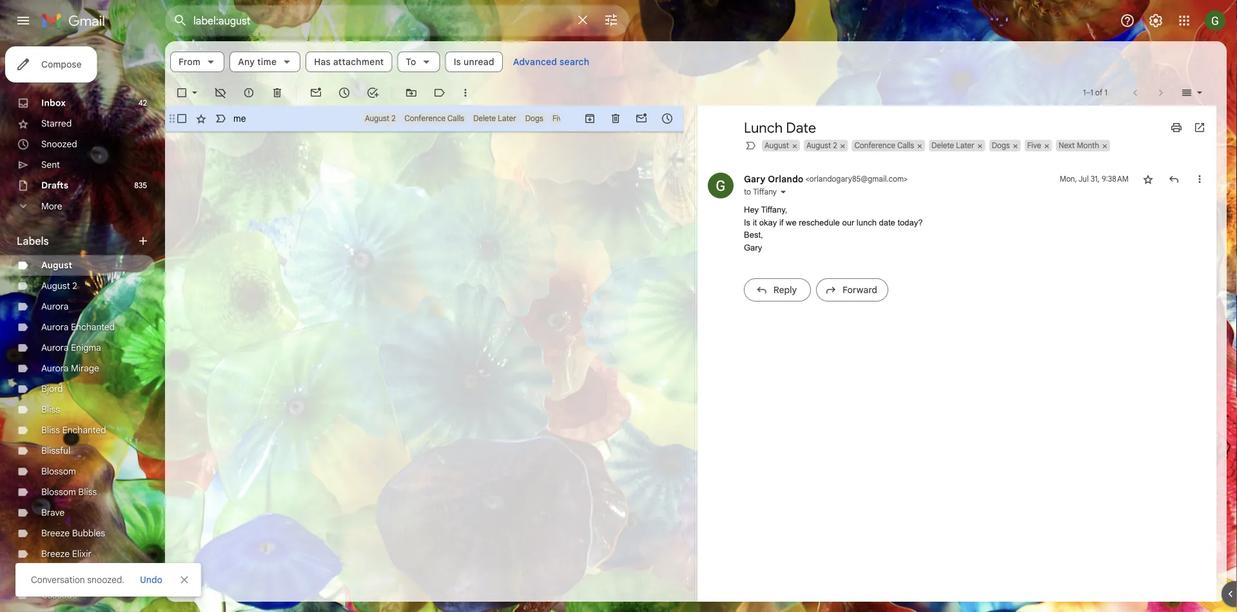Task type: describe. For each thing, give the bounding box(es) containing it.
42
[[138, 98, 147, 108]]

date
[[879, 218, 896, 227]]

remove label "august" image
[[214, 86, 227, 99]]

enigma
[[71, 342, 101, 354]]

five inside button
[[1028, 141, 1042, 151]]

august 2 for august 2 link
[[41, 281, 77, 292]]

jul
[[1079, 174, 1089, 184]]

breeze for breeze bubbles
[[41, 528, 70, 540]]

sent link
[[41, 159, 60, 171]]

any time
[[238, 56, 277, 67]]

1 1 from the left
[[1084, 88, 1086, 98]]

our
[[843, 218, 855, 227]]

reply
[[774, 284, 797, 296]]

blossom for blossom bliss
[[41, 487, 76, 498]]

>
[[904, 174, 908, 184]]

from
[[179, 56, 201, 67]]

alert containing conversation snoozed.
[[15, 30, 1217, 597]]

lunch
[[857, 218, 877, 227]]

aurora enchanted link
[[41, 322, 115, 333]]

snoozed.
[[87, 575, 124, 586]]

starred link
[[41, 118, 72, 129]]

to tiffany
[[744, 187, 777, 197]]

calls inside me row
[[448, 114, 465, 124]]

more
[[41, 201, 62, 212]]

labels image
[[433, 86, 446, 99]]

2 inside me row
[[392, 114, 396, 124]]

advanced search options image
[[599, 7, 624, 33]]

delete later inside me row
[[474, 114, 517, 124]]

mon,
[[1060, 174, 1078, 184]]

me row
[[165, 106, 684, 132]]

main menu image
[[15, 13, 31, 28]]

report spam image
[[243, 86, 255, 99]]

breeze elixir link
[[41, 549, 91, 560]]

today?
[[898, 218, 923, 227]]

august 2 for august 2 button
[[807, 141, 838, 151]]

aurora enigma link
[[41, 342, 101, 354]]

bunny
[[41, 570, 67, 581]]

breeze bubbles
[[41, 528, 105, 540]]

toggle split pane mode image
[[1181, 86, 1194, 99]]

Search mail text field
[[194, 14, 568, 27]]

move to image
[[405, 86, 418, 99]]

from button
[[170, 52, 225, 72]]

bunny games
[[41, 570, 98, 581]]

attachment
[[333, 56, 384, 67]]

lunch date
[[744, 119, 817, 137]]

tiffany,
[[761, 205, 788, 215]]

bjord
[[41, 384, 63, 395]]

undo link
[[135, 569, 168, 592]]

august inside me row
[[365, 114, 390, 124]]

<
[[806, 174, 810, 184]]

search mail image
[[169, 9, 192, 32]]

aurora enigma
[[41, 342, 101, 354]]

gary orlando cell
[[744, 174, 908, 185]]

has attachment
[[314, 56, 384, 67]]

to button
[[398, 52, 440, 72]]

2 vertical spatial bliss
[[78, 487, 97, 498]]

add to tasks image
[[366, 86, 379, 99]]

snooze image
[[338, 86, 351, 99]]

settings image
[[1149, 13, 1164, 28]]

2 for august 2 button
[[833, 141, 838, 151]]

835
[[134, 181, 147, 191]]

next
[[1059, 141, 1075, 151]]

blissful
[[41, 446, 70, 457]]

month
[[1077, 141, 1100, 151]]

9:38 am
[[1102, 174, 1129, 184]]

enchanted for aurora enchanted
[[71, 322, 115, 333]]

aurora mirage link
[[41, 363, 99, 374]]

advanced
[[513, 56, 557, 67]]

enchanted for bliss enchanted
[[62, 425, 106, 436]]

mirage
[[71, 363, 99, 374]]

breeze elixir
[[41, 549, 91, 560]]

show details image
[[780, 188, 788, 196]]

august 2 inside me row
[[365, 114, 396, 124]]

blossom for blossom link
[[41, 466, 76, 478]]

games
[[69, 570, 98, 581]]

of
[[1096, 88, 1103, 98]]

bliss enchanted link
[[41, 425, 106, 436]]

to
[[406, 56, 416, 67]]

delete inside 'delete later' button
[[932, 141, 955, 151]]

3 1 from the left
[[1105, 88, 1108, 98]]

best,
[[744, 230, 763, 240]]

five inside me row
[[553, 114, 567, 124]]

august 2 link
[[41, 281, 77, 292]]

conversation
[[31, 575, 85, 586]]

blossom bliss link
[[41, 487, 97, 498]]

orlandogary85@gmail.com
[[810, 174, 904, 184]]

more button
[[0, 196, 155, 217]]

aurora for aurora enchanted
[[41, 322, 69, 333]]

aurora enchanted
[[41, 322, 115, 333]]

bliss for bliss enchanted
[[41, 425, 60, 436]]

august link
[[41, 260, 72, 271]]

snoozed link
[[41, 139, 77, 150]]

me
[[233, 113, 246, 124]]

calls inside button
[[898, 141, 915, 151]]

conference calls button
[[852, 140, 916, 152]]

mon, jul 31, 9:38 am
[[1060, 174, 1129, 184]]

bliss link
[[41, 404, 60, 416]]

inbox link
[[41, 97, 66, 109]]

support image
[[1120, 13, 1136, 28]]

august inside august 2 button
[[807, 141, 832, 151]]

sent
[[41, 159, 60, 171]]

if
[[780, 218, 784, 227]]

is unread
[[454, 56, 495, 67]]

gmail image
[[41, 8, 112, 34]]

brave
[[41, 508, 65, 519]]

toolbar inside me row
[[577, 112, 680, 125]]



Task type: locate. For each thing, give the bounding box(es) containing it.
is left it
[[744, 218, 751, 227]]

1 vertical spatial delete later
[[932, 141, 975, 151]]

conference down move to icon
[[405, 114, 446, 124]]

reschedule
[[799, 218, 840, 227]]

has
[[314, 56, 331, 67]]

1 vertical spatial delete
[[932, 141, 955, 151]]

None search field
[[165, 5, 630, 36]]

calls up >
[[898, 141, 915, 151]]

lunch
[[744, 119, 783, 137]]

aurora up the aurora mirage link
[[41, 342, 69, 354]]

five left the next
[[1028, 141, 1042, 151]]

breeze down brave link
[[41, 528, 70, 540]]

aurora down the aurora link
[[41, 322, 69, 333]]

gary inside the hey tiffany, is it okay if we reschedule our lunch date today? best, gary
[[744, 243, 763, 253]]

0 horizontal spatial later
[[498, 114, 517, 124]]

2 gary from the top
[[744, 243, 763, 253]]

compose button
[[5, 46, 97, 83]]

blossom link
[[41, 466, 76, 478]]

inbox
[[41, 97, 66, 109]]

snoozed
[[41, 139, 77, 150]]

later down advanced on the left
[[498, 114, 517, 124]]

labels heading
[[17, 235, 137, 248]]

gary down best,
[[744, 243, 763, 253]]

conversation snoozed.
[[31, 575, 124, 586]]

0 horizontal spatial is
[[454, 56, 461, 67]]

2 vertical spatial august 2
[[41, 281, 77, 292]]

dogs inside button
[[992, 141, 1010, 151]]

aurora for the aurora link
[[41, 301, 69, 313]]

hey tiffany, is it okay if we reschedule our lunch date today? best, gary
[[744, 205, 923, 253]]

2 vertical spatial 2
[[72, 281, 77, 292]]

gary up to tiffany at the top right of the page
[[744, 174, 766, 185]]

conference calls inside me row
[[405, 114, 465, 124]]

we
[[786, 218, 797, 227]]

calls
[[448, 114, 465, 124], [898, 141, 915, 151]]

none checkbox inside the lunch date main content
[[175, 86, 188, 99]]

august 2 inside labels "navigation"
[[41, 281, 77, 292]]

starred
[[41, 118, 72, 129]]

2 for august 2 link
[[72, 281, 77, 292]]

1 – 1 of 1
[[1084, 88, 1108, 98]]

1 horizontal spatial 1
[[1091, 88, 1094, 98]]

has attachment button
[[306, 52, 392, 72]]

aurora
[[41, 301, 69, 313], [41, 322, 69, 333], [41, 342, 69, 354], [41, 363, 69, 374]]

1 horizontal spatial five
[[1028, 141, 1042, 151]]

1 blossom from the top
[[41, 466, 76, 478]]

0 vertical spatial delete
[[474, 114, 496, 124]]

conference calls up >
[[855, 141, 915, 151]]

labels
[[17, 235, 49, 248]]

search
[[560, 56, 590, 67]]

31,
[[1091, 174, 1100, 184]]

1 horizontal spatial is
[[744, 218, 751, 227]]

august down lunch date
[[765, 141, 790, 151]]

1 horizontal spatial august 2
[[365, 114, 396, 124]]

0 horizontal spatial 1
[[1084, 88, 1086, 98]]

delete later button
[[929, 140, 976, 152]]

blossom down blossom link
[[41, 487, 76, 498]]

2
[[392, 114, 396, 124], [833, 141, 838, 151], [72, 281, 77, 292]]

1 breeze from the top
[[41, 528, 70, 540]]

dogs left "five" button
[[992, 141, 1010, 151]]

1 horizontal spatial conference calls
[[855, 141, 915, 151]]

delete later down unread
[[474, 114, 517, 124]]

next month
[[1059, 141, 1100, 151]]

is inside the hey tiffany, is it okay if we reschedule our lunch date today? best, gary
[[744, 218, 751, 227]]

august button
[[762, 140, 791, 152]]

0 vertical spatial enchanted
[[71, 322, 115, 333]]

enchanted up enigma at the left of page
[[71, 322, 115, 333]]

compose
[[41, 59, 82, 70]]

aurora down august 2 link
[[41, 301, 69, 313]]

august down add to tasks icon
[[365, 114, 390, 124]]

undo
[[140, 575, 163, 586]]

august up the aurora link
[[41, 281, 70, 292]]

is unread button
[[445, 52, 503, 72]]

breeze up bunny
[[41, 549, 70, 560]]

clear search image
[[570, 7, 596, 33]]

0 horizontal spatial conference
[[405, 114, 446, 124]]

2 breeze from the top
[[41, 549, 70, 560]]

none checkbox inside me row
[[175, 112, 188, 125]]

later inside me row
[[498, 114, 517, 124]]

hey
[[744, 205, 759, 215]]

1 vertical spatial august 2
[[807, 141, 838, 151]]

is left unread
[[454, 56, 461, 67]]

4 aurora from the top
[[41, 363, 69, 374]]

conference inside button
[[855, 141, 896, 151]]

1 horizontal spatial 2
[[392, 114, 396, 124]]

0 vertical spatial 2
[[392, 114, 396, 124]]

breeze for breeze elixir
[[41, 549, 70, 560]]

0 vertical spatial blossom
[[41, 466, 76, 478]]

bunny games link
[[41, 570, 98, 581]]

orlando
[[768, 174, 804, 185]]

1 horizontal spatial delete
[[932, 141, 955, 151]]

dogs button
[[990, 140, 1012, 152]]

alert
[[15, 30, 1217, 597]]

0 vertical spatial later
[[498, 114, 517, 124]]

delete inside me row
[[474, 114, 496, 124]]

delete image
[[271, 86, 284, 99]]

1 horizontal spatial delete later
[[932, 141, 975, 151]]

1 vertical spatial later
[[957, 141, 975, 151]]

advanced search button
[[508, 50, 595, 74]]

brave link
[[41, 508, 65, 519]]

august up august 2 link
[[41, 260, 72, 271]]

0 horizontal spatial calls
[[448, 114, 465, 124]]

1 vertical spatial gary
[[744, 243, 763, 253]]

1 horizontal spatial later
[[957, 141, 975, 151]]

drafts
[[41, 180, 68, 191]]

1 vertical spatial dogs
[[992, 141, 1010, 151]]

2 1 from the left
[[1091, 88, 1094, 98]]

breeze bubbles link
[[41, 528, 105, 540]]

3 aurora from the top
[[41, 342, 69, 354]]

later
[[498, 114, 517, 124], [957, 141, 975, 151]]

1 vertical spatial blossom
[[41, 487, 76, 498]]

later left dogs button
[[957, 141, 975, 151]]

date
[[786, 119, 817, 137]]

1 gary from the top
[[744, 174, 766, 185]]

delete left dogs button
[[932, 141, 955, 151]]

0 vertical spatial conference calls
[[405, 114, 465, 124]]

tiffany
[[753, 187, 777, 197]]

more image
[[459, 86, 472, 99]]

mon, jul 31, 9:38 am cell
[[1060, 173, 1129, 186]]

advanced search
[[513, 56, 590, 67]]

aurora mirage
[[41, 363, 99, 374]]

1 vertical spatial calls
[[898, 141, 915, 151]]

0 vertical spatial breeze
[[41, 528, 70, 540]]

unread
[[464, 56, 495, 67]]

2 horizontal spatial august 2
[[807, 141, 838, 151]]

0 vertical spatial gary
[[744, 174, 766, 185]]

blossom down the blissful 'link'
[[41, 466, 76, 478]]

0 horizontal spatial five
[[553, 114, 567, 124]]

1 vertical spatial five
[[1028, 141, 1042, 151]]

toolbar
[[577, 112, 680, 125]]

is inside button
[[454, 56, 461, 67]]

delete later
[[474, 114, 517, 124], [932, 141, 975, 151]]

conference inside me row
[[405, 114, 446, 124]]

to
[[744, 187, 751, 197]]

2 horizontal spatial 1
[[1105, 88, 1108, 98]]

0 vertical spatial is
[[454, 56, 461, 67]]

it
[[753, 218, 757, 227]]

any time button
[[230, 52, 301, 72]]

lunch date main content
[[165, 41, 1227, 602]]

1 horizontal spatial conference
[[855, 141, 896, 151]]

2 inside labels "navigation"
[[72, 281, 77, 292]]

cell inside me row
[[567, 112, 577, 125]]

0 vertical spatial august 2
[[365, 114, 396, 124]]

enchanted up the blissful 'link'
[[62, 425, 106, 436]]

august 2 down date at the top right of the page
[[807, 141, 838, 151]]

labels navigation
[[0, 41, 165, 613]]

bliss for bliss link
[[41, 404, 60, 416]]

0 vertical spatial five
[[553, 114, 567, 124]]

dogs inside me row
[[526, 114, 544, 124]]

time
[[257, 56, 277, 67]]

conference calls down 'labels' "icon" on the top left
[[405, 114, 465, 124]]

0 vertical spatial calls
[[448, 114, 465, 124]]

blossom bliss
[[41, 487, 97, 498]]

august 2
[[365, 114, 396, 124], [807, 141, 838, 151], [41, 281, 77, 292]]

august 2 inside button
[[807, 141, 838, 151]]

dogs down advanced on the left
[[526, 114, 544, 124]]

calls down more image at the left of the page
[[448, 114, 465, 124]]

gary orlando < orlandogary85@gmail.com >
[[744, 174, 908, 185]]

0 vertical spatial dogs
[[526, 114, 544, 124]]

0 horizontal spatial conference calls
[[405, 114, 465, 124]]

2 horizontal spatial 2
[[833, 141, 838, 151]]

dogs
[[526, 114, 544, 124], [992, 141, 1010, 151]]

elixir
[[72, 549, 91, 560]]

five down advanced search popup button
[[553, 114, 567, 124]]

delete later inside button
[[932, 141, 975, 151]]

blissful link
[[41, 446, 70, 457]]

august
[[365, 114, 390, 124], [765, 141, 790, 151], [807, 141, 832, 151], [41, 260, 72, 271], [41, 281, 70, 292]]

august down date at the top right of the page
[[807, 141, 832, 151]]

2 blossom from the top
[[41, 487, 76, 498]]

conference up orlandogary85@gmail.com
[[855, 141, 896, 151]]

None checkbox
[[175, 86, 188, 99]]

next month button
[[1057, 140, 1101, 152]]

bubbles
[[72, 528, 105, 540]]

Not starred checkbox
[[1142, 173, 1155, 186]]

reply link
[[744, 279, 811, 302]]

None checkbox
[[175, 112, 188, 125]]

0 horizontal spatial august 2
[[41, 281, 77, 292]]

0 vertical spatial conference
[[405, 114, 446, 124]]

0 horizontal spatial 2
[[72, 281, 77, 292]]

later inside 'delete later' button
[[957, 141, 975, 151]]

1 vertical spatial enchanted
[[62, 425, 106, 436]]

aurora for aurora mirage
[[41, 363, 69, 374]]

august 2 down add to tasks icon
[[365, 114, 396, 124]]

august 2 down the august link
[[41, 281, 77, 292]]

gary
[[744, 174, 766, 185], [744, 243, 763, 253]]

aurora up bjord
[[41, 363, 69, 374]]

breeze
[[41, 528, 70, 540], [41, 549, 70, 560]]

1 vertical spatial bliss
[[41, 425, 60, 436]]

delete later left dogs button
[[932, 141, 975, 151]]

1 aurora from the top
[[41, 301, 69, 313]]

–
[[1086, 88, 1091, 98]]

conference calls inside button
[[855, 141, 915, 151]]

aurora for aurora enigma
[[41, 342, 69, 354]]

bliss enchanted
[[41, 425, 106, 436]]

0 horizontal spatial dogs
[[526, 114, 544, 124]]

blossom
[[41, 466, 76, 478], [41, 487, 76, 498]]

cell
[[567, 112, 577, 125]]

1 horizontal spatial dogs
[[992, 141, 1010, 151]]

1 horizontal spatial calls
[[898, 141, 915, 151]]

2 aurora from the top
[[41, 322, 69, 333]]

1 vertical spatial 2
[[833, 141, 838, 151]]

0 vertical spatial delete later
[[474, 114, 517, 124]]

august inside august button
[[765, 141, 790, 151]]

1 vertical spatial breeze
[[41, 549, 70, 560]]

drafts link
[[41, 180, 68, 191]]

1 vertical spatial conference calls
[[855, 141, 915, 151]]

0 horizontal spatial delete later
[[474, 114, 517, 124]]

0 horizontal spatial delete
[[474, 114, 496, 124]]

0 vertical spatial bliss
[[41, 404, 60, 416]]

2 inside button
[[833, 141, 838, 151]]

delete down unread
[[474, 114, 496, 124]]

aurora link
[[41, 301, 69, 313]]

1 vertical spatial conference
[[855, 141, 896, 151]]

cascade
[[41, 590, 77, 601]]

august 2 button
[[804, 140, 839, 152]]

1 vertical spatial is
[[744, 218, 751, 227]]

1
[[1084, 88, 1086, 98], [1091, 88, 1094, 98], [1105, 88, 1108, 98]]



Task type: vqa. For each thing, say whether or not it's contained in the screenshot.
Dogs in the Me row
yes



